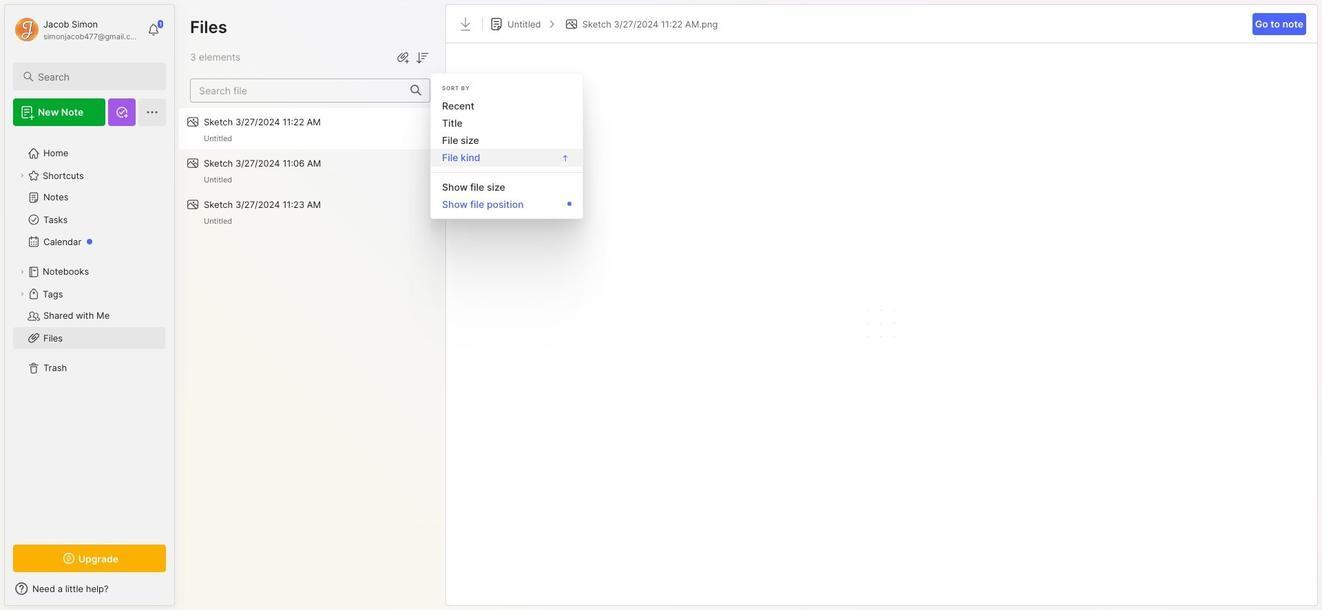 Task type: locate. For each thing, give the bounding box(es) containing it.
Account field
[[13, 16, 141, 43]]

None search field
[[38, 68, 154, 85]]

menu item
[[431, 149, 583, 167]]

expand notebooks image
[[18, 268, 26, 276]]

tree
[[5, 134, 174, 533]]

dropdown list menu
[[431, 79, 583, 213]]

tree inside main element
[[5, 134, 174, 533]]



Task type: describe. For each thing, give the bounding box(es) containing it.
vhjsd field
[[414, 48, 431, 66]]

main element
[[0, 0, 179, 610]]

Search text field
[[38, 70, 154, 83]]

preview image
[[862, 57, 903, 592]]

expand tags image
[[18, 290, 26, 298]]

WHAT'S NEW field
[[5, 578, 174, 600]]

Search file text field
[[191, 79, 402, 102]]

none search field inside main element
[[38, 68, 154, 85]]

click to collapse image
[[174, 585, 184, 602]]



Task type: vqa. For each thing, say whether or not it's contained in the screenshot.
rightmost 'Notes'
no



